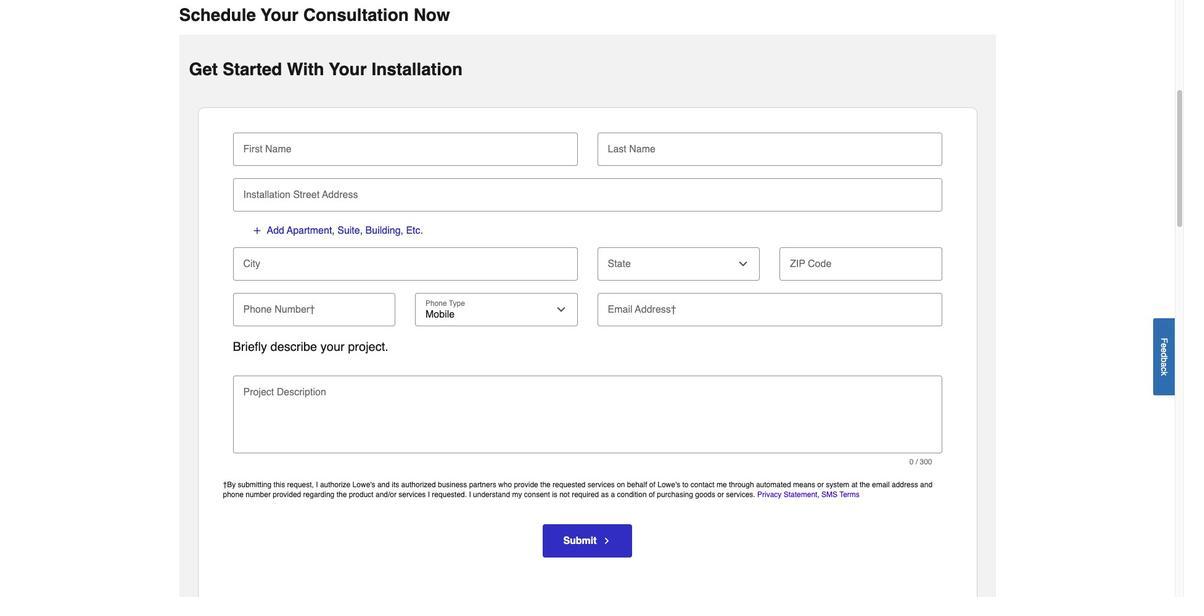 Task type: vqa. For each thing, say whether or not it's contained in the screenshot.
Project.
yes



Task type: locate. For each thing, give the bounding box(es) containing it.
0 horizontal spatial a
[[611, 490, 615, 499]]

2 and from the left
[[920, 480, 933, 489]]

add apartment, suite, building, etc.
[[267, 225, 423, 236]]

/
[[916, 458, 918, 466]]

of
[[649, 480, 656, 489], [649, 490, 655, 499]]

the right at
[[860, 480, 870, 489]]

your
[[261, 5, 298, 25], [329, 59, 367, 79]]

understand
[[473, 490, 510, 499]]

0
[[910, 458, 914, 466]]

etc.
[[406, 225, 423, 236]]

to
[[682, 480, 689, 489]]

0 vertical spatial your
[[261, 5, 298, 25]]

at
[[852, 480, 858, 489]]

your right with in the left top of the page
[[329, 59, 367, 79]]

or up ,
[[817, 480, 824, 489]]

provided
[[273, 490, 301, 499]]

i down partners
[[469, 490, 471, 499]]

code
[[808, 259, 832, 270]]

0 horizontal spatial lowe's
[[353, 480, 375, 489]]

of right behalf
[[649, 480, 656, 489]]

0 vertical spatial or
[[817, 480, 824, 489]]

0 horizontal spatial services
[[399, 490, 426, 499]]

1 vertical spatial your
[[329, 59, 367, 79]]

regarding
[[303, 490, 334, 499]]

1 vertical spatial a
[[611, 490, 615, 499]]

sms terms link
[[822, 490, 860, 499]]

0 horizontal spatial and
[[377, 480, 390, 489]]

0 horizontal spatial name
[[265, 144, 292, 155]]

system
[[826, 480, 849, 489]]

e up b
[[1159, 348, 1169, 352]]

1 vertical spatial of
[[649, 490, 655, 499]]

apartment,
[[287, 225, 335, 236]]

name right last
[[629, 144, 656, 155]]

lowe's up product
[[353, 480, 375, 489]]

contact
[[691, 480, 715, 489]]

address
[[892, 480, 918, 489]]

1 lowe's from the left
[[353, 480, 375, 489]]

goods
[[695, 490, 715, 499]]

statement
[[784, 490, 817, 499]]

on
[[617, 480, 625, 489]]

city
[[243, 259, 260, 270]]

as
[[601, 490, 609, 499]]

0 horizontal spatial installation
[[243, 189, 290, 201]]

who
[[498, 480, 512, 489]]

lowe's up purchasing
[[658, 480, 680, 489]]

1 horizontal spatial i
[[428, 490, 430, 499]]

installation down now
[[372, 59, 463, 79]]

get
[[189, 59, 218, 79]]

number
[[246, 490, 271, 499]]

a up k
[[1159, 362, 1169, 367]]

First Name text field
[[238, 133, 573, 160]]

its
[[392, 480, 399, 489]]

a right the as
[[611, 490, 615, 499]]

name
[[265, 144, 292, 155], [629, 144, 656, 155]]

Installation Street Address text field
[[238, 178, 937, 206]]

1 e from the top
[[1159, 343, 1169, 348]]

the up consent
[[540, 480, 551, 489]]

installation
[[372, 59, 463, 79], [243, 189, 290, 201]]

sms
[[822, 490, 838, 499]]

f e e d b a c k
[[1159, 338, 1169, 376]]

privacy statement link
[[757, 490, 817, 499]]

1 vertical spatial or
[[717, 490, 724, 499]]

1 vertical spatial installation
[[243, 189, 290, 201]]

consultation
[[303, 5, 409, 25]]

last name
[[608, 144, 656, 155]]

privacy statement , sms terms
[[757, 490, 860, 499]]

briefly
[[233, 340, 267, 354]]

email
[[872, 480, 890, 489]]

business
[[438, 480, 467, 489]]

partners
[[469, 480, 496, 489]]

privacy
[[757, 490, 782, 499]]

2 e from the top
[[1159, 348, 1169, 352]]

1 vertical spatial services
[[399, 490, 426, 499]]

e up d on the right bottom of page
[[1159, 343, 1169, 348]]

e
[[1159, 343, 1169, 348], [1159, 348, 1169, 352]]

your up with in the left top of the page
[[261, 5, 298, 25]]

services down authorized
[[399, 490, 426, 499]]

and
[[377, 480, 390, 489], [920, 480, 933, 489]]

1 horizontal spatial lowe's
[[658, 480, 680, 489]]

1 horizontal spatial or
[[817, 480, 824, 489]]

Phone Number† text field
[[238, 293, 390, 320]]

and up and/or
[[377, 480, 390, 489]]

1 name from the left
[[265, 144, 292, 155]]

get started with your installation
[[189, 59, 463, 79]]

1 horizontal spatial installation
[[372, 59, 463, 79]]

0 horizontal spatial i
[[316, 480, 318, 489]]

2 name from the left
[[629, 144, 656, 155]]

i
[[316, 480, 318, 489], [428, 490, 430, 499], [469, 490, 471, 499]]

me
[[717, 480, 727, 489]]

this
[[274, 480, 285, 489]]

name for first name
[[265, 144, 292, 155]]

Email Address† text field
[[602, 293, 937, 320]]

i up regarding
[[316, 480, 318, 489]]

1 and from the left
[[377, 480, 390, 489]]

the down authorize
[[337, 490, 347, 499]]

with
[[287, 59, 324, 79]]

services up the as
[[588, 480, 615, 489]]

schedule your consultation now
[[179, 5, 450, 25]]

behalf
[[627, 480, 647, 489]]

phone
[[223, 490, 244, 499]]

briefly describe your project.
[[233, 340, 388, 354]]

submit button
[[543, 524, 632, 557]]

a inside button
[[1159, 362, 1169, 367]]

1 horizontal spatial services
[[588, 480, 615, 489]]

name right first
[[265, 144, 292, 155]]

1 horizontal spatial a
[[1159, 362, 1169, 367]]

by
[[227, 480, 236, 489]]

i down authorized
[[428, 490, 430, 499]]

installation up add
[[243, 189, 290, 201]]

1 horizontal spatial name
[[629, 144, 656, 155]]

or down me
[[717, 490, 724, 499]]

and right address
[[920, 480, 933, 489]]

services
[[588, 480, 615, 489], [399, 490, 426, 499]]

project description
[[243, 387, 326, 398]]

1 horizontal spatial the
[[540, 480, 551, 489]]

† by submitting this request, i authorize                         lowe's and its authorized business partners who                         provide the requested services on behalf of lowe's                         to contact me through automated means or system at the                         email address and phone number provided regarding the                         product and/or services i requested. i understand my                         consent is not required as a condition of purchasing                         goods or services.
[[223, 480, 933, 499]]

c
[[1159, 367, 1169, 371]]

of right the condition
[[649, 490, 655, 499]]

1 horizontal spatial and
[[920, 480, 933, 489]]

or
[[817, 480, 824, 489], [717, 490, 724, 499]]

chevron right image
[[602, 536, 612, 546]]

0 vertical spatial a
[[1159, 362, 1169, 367]]



Task type: describe. For each thing, give the bounding box(es) containing it.
condition
[[617, 490, 647, 499]]

not
[[559, 490, 570, 499]]

0 horizontal spatial the
[[337, 490, 347, 499]]

ZIP Code text field
[[785, 247, 937, 275]]

authorized
[[401, 480, 436, 489]]

f e e d b a c k button
[[1153, 318, 1175, 395]]

project
[[243, 387, 274, 398]]

terms
[[840, 490, 860, 499]]

installation street address
[[243, 189, 358, 201]]

a inside † by submitting this request, i authorize                         lowe's and its authorized business partners who                         provide the requested services on behalf of lowe's                         to contact me through automated means or system at the                         email address and phone number provided regarding the                         product and/or services i requested. i understand my                         consent is not required as a condition of purchasing                         goods or services.
[[611, 490, 615, 499]]

1 horizontal spatial your
[[329, 59, 367, 79]]

schedule
[[179, 5, 256, 25]]

zip
[[790, 259, 805, 270]]

my
[[512, 490, 522, 499]]

0 vertical spatial of
[[649, 480, 656, 489]]

phone
[[243, 304, 272, 315]]

name for last name
[[629, 144, 656, 155]]

add apartment, suite, building, etc. button
[[251, 224, 424, 238]]

product
[[349, 490, 374, 499]]

Project Description text field
[[238, 393, 937, 447]]

zip code
[[790, 259, 832, 270]]

email address†
[[608, 304, 676, 315]]

300
[[920, 458, 932, 466]]

email
[[608, 304, 632, 315]]

authorize
[[320, 480, 350, 489]]

†
[[223, 480, 227, 489]]

purchasing
[[657, 490, 693, 499]]

request,
[[287, 480, 314, 489]]

first name
[[243, 144, 292, 155]]

started
[[223, 59, 282, 79]]

0 horizontal spatial or
[[717, 490, 724, 499]]

b
[[1159, 357, 1169, 362]]

number†
[[275, 304, 315, 315]]

address
[[322, 189, 358, 201]]

submit
[[563, 535, 597, 546]]

automated
[[756, 480, 791, 489]]

your
[[321, 340, 345, 354]]

k
[[1159, 371, 1169, 376]]

0 vertical spatial installation
[[372, 59, 463, 79]]

suite,
[[338, 225, 363, 236]]

through
[[729, 480, 754, 489]]

phone number†
[[243, 304, 315, 315]]

consent
[[524, 490, 550, 499]]

first
[[243, 144, 262, 155]]

address†
[[635, 304, 676, 315]]

and/or
[[376, 490, 397, 499]]

is
[[552, 490, 557, 499]]

now
[[414, 5, 450, 25]]

2 lowe's from the left
[[658, 480, 680, 489]]

describe
[[271, 340, 317, 354]]

means
[[793, 480, 815, 489]]

2 horizontal spatial the
[[860, 480, 870, 489]]

0 horizontal spatial your
[[261, 5, 298, 25]]

2 horizontal spatial i
[[469, 490, 471, 499]]

requested
[[553, 480, 586, 489]]

0 / 300
[[910, 458, 932, 466]]

f
[[1159, 338, 1169, 343]]

provide
[[514, 480, 538, 489]]

street
[[293, 189, 320, 201]]

project.
[[348, 340, 388, 354]]

add
[[267, 225, 284, 236]]

requested.
[[432, 490, 467, 499]]

0 vertical spatial services
[[588, 480, 615, 489]]

description
[[277, 387, 326, 398]]

City text field
[[238, 247, 573, 275]]

services.
[[726, 490, 755, 499]]

Last Name text field
[[602, 133, 937, 160]]

required
[[572, 490, 599, 499]]

,
[[817, 490, 819, 499]]

last
[[608, 144, 626, 155]]

building,
[[365, 225, 403, 236]]

d
[[1159, 352, 1169, 357]]

submitting
[[238, 480, 272, 489]]

plus image
[[252, 226, 262, 236]]



